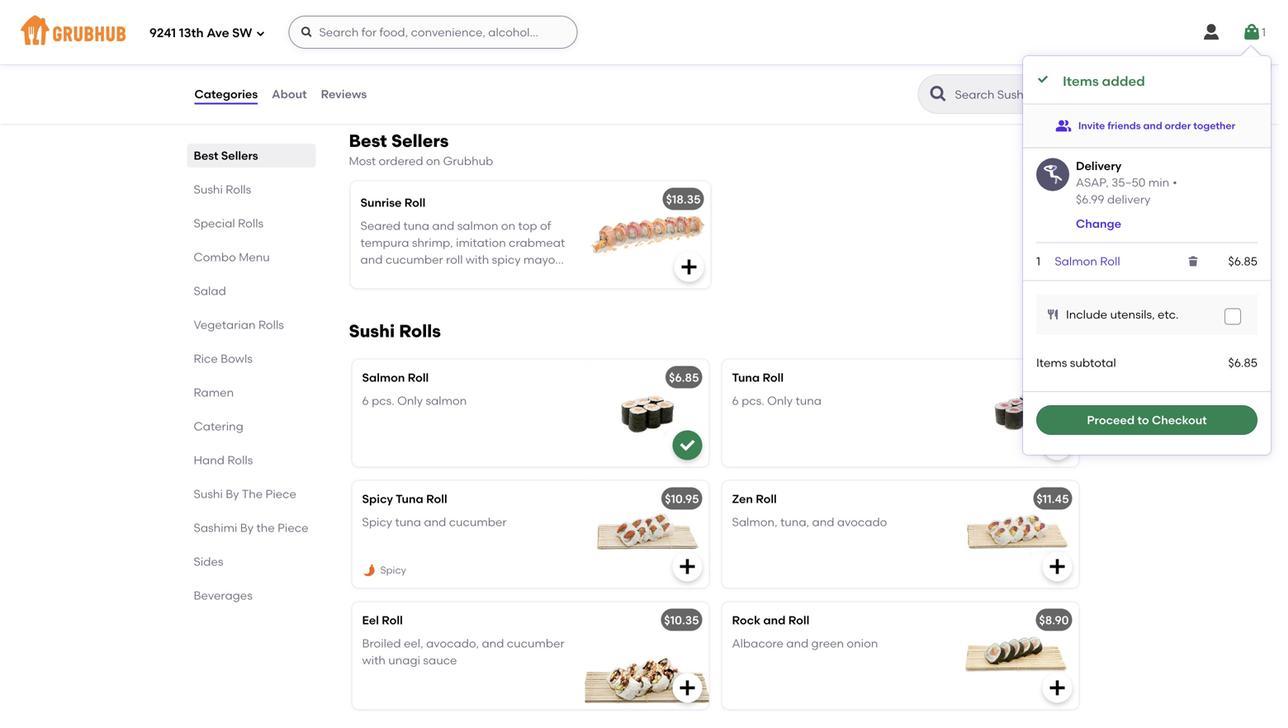 Task type: describe. For each thing, give the bounding box(es) containing it.
salmon roll link
[[1055, 254, 1120, 268]]

roll
[[446, 253, 463, 267]]

piece for sushi by the piece
[[266, 487, 296, 501]]

about
[[272, 87, 307, 101]]

the
[[256, 521, 275, 535]]

crabmeat
[[509, 236, 565, 250]]

ramen
[[194, 386, 234, 400]]

combo menu
[[194, 250, 270, 264]]

and down tempura on the left of page
[[360, 253, 383, 267]]

by for the
[[226, 487, 239, 501]]

best for best sellers most ordered on grubhub
[[349, 131, 387, 152]]

onion
[[847, 637, 878, 651]]

combo
[[194, 250, 236, 264]]

sellers for best sellers
[[221, 149, 258, 163]]

sides tab
[[194, 553, 309, 571]]

roll up albacore and green onion
[[788, 613, 810, 628]]

1 vertical spatial sushi
[[349, 321, 395, 342]]

utensils,
[[1110, 308, 1155, 322]]

roll up 6 pcs. only salmon
[[408, 371, 429, 385]]

sauce inside the seared tuna and salmon on top of tempura shrimp, imitation crabmeat and cucumber roll with spicy mayo sauce
[[360, 269, 394, 283]]

1 horizontal spatial tuna
[[732, 371, 760, 385]]

to
[[1138, 413, 1149, 427]]

sushi by the piece
[[194, 487, 296, 501]]

vegetarian
[[194, 318, 256, 332]]

invite
[[1078, 120, 1105, 132]]

rice bowls
[[194, 352, 253, 366]]

$8.90
[[1039, 613, 1069, 628]]

$10.95
[[665, 492, 699, 506]]

main navigation navigation
[[0, 0, 1279, 64]]

$11.45
[[1037, 492, 1069, 506]]

min inside pickup 5.9 mi • 10–20 min
[[433, 24, 451, 36]]

subtotal
[[1070, 356, 1116, 370]]

1 inside items added tooltip
[[1036, 254, 1041, 268]]

Search for food, convenience, alcohol... search field
[[289, 16, 578, 49]]

spicy tuna roll image
[[585, 481, 709, 588]]

6 pcs. only tuna
[[732, 394, 822, 408]]

cucumber inside the seared tuna and salmon on top of tempura shrimp, imitation crabmeat and cucumber roll with spicy mayo sauce
[[386, 253, 443, 267]]

eel,
[[404, 637, 423, 651]]

salmon for only
[[426, 394, 467, 408]]

9241
[[149, 26, 176, 41]]

sunrise roll
[[360, 196, 426, 210]]

delivery
[[1076, 159, 1122, 173]]

spicy tuna roll
[[362, 492, 447, 506]]

13th
[[179, 26, 204, 41]]

hand
[[194, 453, 225, 467]]

6 for 6 pcs. only salmon
[[362, 394, 369, 408]]

35–50 min
[[239, 24, 288, 36]]

roll right sunrise
[[404, 196, 426, 210]]

rock and roll
[[732, 613, 810, 628]]

ramen tab
[[194, 384, 309, 401]]

shrimp,
[[412, 236, 453, 250]]

friends
[[1108, 120, 1141, 132]]

items added
[[1063, 73, 1145, 89]]

$10.35
[[664, 613, 699, 628]]

svg image inside main navigation navigation
[[1202, 22, 1221, 42]]

combo menu tab
[[194, 249, 309, 266]]

sashimi by the piece
[[194, 521, 308, 535]]

broiled
[[362, 637, 401, 651]]

include
[[1066, 308, 1108, 322]]

mayo
[[524, 253, 555, 267]]

1 inside the 1 button
[[1262, 25, 1266, 39]]

best sellers most ordered on grubhub
[[349, 131, 493, 168]]

svg image inside the 1 button
[[1242, 22, 1262, 42]]

checkout
[[1152, 413, 1207, 427]]

1 vertical spatial tuna
[[396, 492, 423, 506]]

categories
[[194, 87, 258, 101]]

rock
[[732, 613, 761, 628]]

bowls
[[221, 352, 253, 366]]

spicy tuna and cucumber
[[362, 515, 507, 529]]

35–50 inside delivery asap, 35–50 min • $6.99 delivery
[[1112, 176, 1146, 190]]

sushi by the piece tab
[[194, 486, 309, 503]]

seared tuna and salmon on top of tempura shrimp, imitation crabmeat and cucumber roll with spicy mayo sauce
[[360, 219, 565, 283]]

items added tooltip
[[1023, 46, 1271, 455]]

roll inside items added tooltip
[[1100, 254, 1120, 268]]

zen roll image
[[955, 481, 1079, 588]]

salmon,
[[732, 515, 778, 529]]

rock and roll image
[[955, 602, 1079, 710]]

items subtotal
[[1036, 356, 1116, 370]]

on for sellers
[[426, 154, 440, 168]]

proceed
[[1087, 413, 1135, 427]]

spicy for spicy tuna roll
[[362, 492, 393, 506]]

rolls for special rolls tab
[[238, 216, 264, 230]]

0 horizontal spatial min
[[270, 24, 288, 36]]

5.9
[[364, 24, 378, 36]]

by for the
[[240, 521, 254, 535]]

on for tuna
[[501, 219, 515, 233]]

35–50 inside "option group"
[[239, 24, 268, 36]]

Search Sushi Kudasai search field
[[953, 87, 1080, 102]]

of
[[540, 219, 551, 233]]

roll up 'spicy tuna and cucumber'
[[426, 492, 447, 506]]

change button
[[1076, 216, 1122, 232]]

tempura
[[360, 236, 409, 250]]

• inside pickup 5.9 mi • 10–20 min
[[396, 24, 400, 36]]

eel
[[362, 613, 379, 628]]

pickup 5.9 mi • 10–20 min
[[364, 9, 451, 36]]

hand rolls tab
[[194, 452, 309, 469]]

change
[[1076, 217, 1122, 231]]

about button
[[271, 64, 308, 124]]

salmon roll inside items added tooltip
[[1055, 254, 1120, 268]]

reviews
[[321, 87, 367, 101]]

9241 13th ave sw
[[149, 26, 252, 41]]

• inside delivery asap, 35–50 min • $6.99 delivery
[[1173, 176, 1177, 190]]

people icon image
[[1055, 118, 1072, 134]]

broiled eel, avocado, and cucumber with unagi sauce
[[362, 637, 565, 668]]

best sellers tab
[[194, 147, 309, 164]]

roll up 6 pcs. only tuna
[[763, 371, 784, 385]]

salad
[[194, 284, 226, 298]]

only for salmon
[[397, 394, 423, 408]]

salad tab
[[194, 282, 309, 300]]

categories button
[[194, 64, 259, 124]]

with inside broiled eel, avocado, and cucumber with unagi sauce
[[362, 654, 386, 668]]

special rolls tab
[[194, 215, 309, 232]]

added
[[1102, 73, 1145, 89]]

together
[[1194, 120, 1236, 132]]

catering
[[194, 420, 243, 434]]

$6.99
[[1076, 192, 1105, 206]]

and inside button
[[1143, 120, 1163, 132]]

eel roll image
[[585, 602, 709, 710]]

10–20
[[403, 24, 430, 36]]

etc.
[[1158, 308, 1179, 322]]

rice
[[194, 352, 218, 366]]

sushi rolls inside tab
[[194, 183, 251, 197]]

items for items subtotal
[[1036, 356, 1067, 370]]



Task type: vqa. For each thing, say whether or not it's contained in the screenshot.
the bottom the Seller
no



Task type: locate. For each thing, give the bounding box(es) containing it.
green
[[811, 637, 844, 651]]

albacore and green onion
[[732, 637, 878, 651]]

$18.35
[[666, 192, 701, 206]]

best sellers
[[194, 149, 258, 163]]

spicy down spicy tuna roll
[[362, 515, 392, 529]]

sushi up special
[[194, 183, 223, 197]]

0 horizontal spatial on
[[426, 154, 440, 168]]

1 vertical spatial 1
[[1036, 254, 1041, 268]]

35–50 right ave in the top of the page
[[239, 24, 268, 36]]

0 vertical spatial with
[[466, 253, 489, 267]]

sushi rolls down best sellers
[[194, 183, 251, 197]]

sushi down "hand"
[[194, 487, 223, 501]]

seared
[[360, 219, 401, 233]]

pickup
[[391, 9, 424, 21]]

6 for 6 pcs. only tuna
[[732, 394, 739, 408]]

2 vertical spatial cucumber
[[507, 637, 565, 651]]

sellers inside tab
[[221, 149, 258, 163]]

1 vertical spatial •
[[1173, 176, 1177, 190]]

1 only from the left
[[397, 394, 423, 408]]

0 vertical spatial salmon
[[457, 219, 498, 233]]

0 horizontal spatial sauce
[[360, 269, 394, 283]]

1
[[1262, 25, 1266, 39], [1036, 254, 1041, 268]]

0 horizontal spatial salmon
[[362, 371, 405, 385]]

2 horizontal spatial min
[[1149, 176, 1169, 190]]

0 horizontal spatial with
[[362, 654, 386, 668]]

sushi rolls up 6 pcs. only salmon
[[349, 321, 441, 342]]

beverages
[[194, 589, 253, 603]]

by
[[226, 487, 239, 501], [240, 521, 254, 535]]

sellers up ordered
[[391, 131, 449, 152]]

2 vertical spatial tuna
[[395, 515, 421, 529]]

mi
[[381, 24, 393, 36]]

and down spicy tuna roll
[[424, 515, 446, 529]]

1 horizontal spatial sushi rolls
[[349, 321, 441, 342]]

salmon roll
[[1055, 254, 1120, 268], [362, 371, 429, 385]]

0 vertical spatial items
[[1063, 73, 1099, 89]]

0 vertical spatial piece
[[266, 487, 296, 501]]

sauce down avocado,
[[423, 654, 457, 668]]

0 horizontal spatial 1
[[1036, 254, 1041, 268]]

only for tuna
[[767, 394, 793, 408]]

1 vertical spatial piece
[[278, 521, 308, 535]]

2 6 from the left
[[732, 394, 739, 408]]

1 vertical spatial salmon
[[362, 371, 405, 385]]

ordered
[[379, 154, 423, 168]]

delivery asap, 35–50 min • $6.99 delivery
[[1076, 159, 1177, 206]]

svg image
[[1242, 22, 1262, 42], [300, 26, 313, 39], [256, 28, 265, 38], [1036, 73, 1050, 86], [679, 257, 699, 277], [1046, 308, 1060, 321], [678, 436, 697, 455], [678, 557, 697, 577], [678, 678, 697, 698], [1048, 678, 1067, 698]]

sushi
[[194, 183, 223, 197], [349, 321, 395, 342], [194, 487, 223, 501]]

0 vertical spatial sushi
[[194, 183, 223, 197]]

roll down change button
[[1100, 254, 1120, 268]]

1 pcs. from the left
[[372, 394, 395, 408]]

avocado
[[837, 515, 887, 529]]

1 vertical spatial with
[[362, 654, 386, 668]]

sashimi by the piece tab
[[194, 519, 309, 537]]

min right sw
[[270, 24, 288, 36]]

invite friends and order together
[[1078, 120, 1236, 132]]

top
[[518, 219, 537, 233]]

0 vertical spatial on
[[426, 154, 440, 168]]

and right rock
[[763, 613, 786, 628]]

with down imitation on the left of page
[[466, 253, 489, 267]]

1 vertical spatial spicy
[[362, 515, 392, 529]]

tuna for cucumber
[[395, 515, 421, 529]]

zen
[[732, 492, 753, 506]]

sushi rolls tab
[[194, 181, 309, 198]]

0 vertical spatial spicy
[[362, 492, 393, 506]]

0 horizontal spatial pcs.
[[372, 394, 395, 408]]

and up shrimp, on the left of page
[[432, 219, 454, 233]]

sushi rolls
[[194, 183, 251, 197], [349, 321, 441, 342]]

sauce inside broiled eel, avocado, and cucumber with unagi sauce
[[423, 654, 457, 668]]

salmon roll image
[[585, 360, 709, 467]]

pcs. for 6 pcs. only salmon
[[372, 394, 395, 408]]

sunrise
[[360, 196, 402, 210]]

include utensils, etc.
[[1066, 308, 1179, 322]]

catering tab
[[194, 418, 309, 435]]

tuna for salmon
[[403, 219, 429, 233]]

sw
[[232, 26, 252, 41]]

the
[[242, 487, 263, 501]]

6 pcs. only salmon
[[362, 394, 467, 408]]

1 horizontal spatial only
[[767, 394, 793, 408]]

reviews button
[[320, 64, 368, 124]]

spicy right spicy image
[[380, 564, 406, 576]]

1 vertical spatial cucumber
[[449, 515, 507, 529]]

sushi for sushi by the piece tab at the left bottom
[[194, 487, 223, 501]]

tuna roll
[[732, 371, 784, 385]]

• down order
[[1173, 176, 1177, 190]]

piece for sashimi by the piece
[[278, 521, 308, 535]]

1 horizontal spatial 6
[[732, 394, 739, 408]]

rolls up combo menu tab
[[238, 216, 264, 230]]

by inside sushi by the piece tab
[[226, 487, 239, 501]]

1 vertical spatial by
[[240, 521, 254, 535]]

items for items added
[[1063, 73, 1099, 89]]

by inside sashimi by the piece tab
[[240, 521, 254, 535]]

1 horizontal spatial 1
[[1262, 25, 1266, 39]]

option group containing pickup 5.9 mi • 10–20 min
[[194, 2, 477, 44]]

and left green
[[786, 637, 809, 651]]

sellers inside best sellers most ordered on grubhub
[[391, 131, 449, 152]]

sellers up sushi rolls tab
[[221, 149, 258, 163]]

1 button
[[1242, 17, 1266, 47]]

1 horizontal spatial min
[[433, 24, 451, 36]]

0 horizontal spatial sellers
[[221, 149, 258, 163]]

pcs. for 6 pcs. only tuna
[[742, 394, 764, 408]]

proceed to checkout
[[1087, 413, 1207, 427]]

1 vertical spatial sauce
[[423, 654, 457, 668]]

avocado,
[[426, 637, 479, 651]]

0 horizontal spatial only
[[397, 394, 423, 408]]

rolls for hand rolls tab
[[227, 453, 253, 467]]

salmon inside the seared tuna and salmon on top of tempura shrimp, imitation crabmeat and cucumber roll with spicy mayo sauce
[[457, 219, 498, 233]]

0 vertical spatial sushi rolls
[[194, 183, 251, 197]]

1 horizontal spatial pcs.
[[742, 394, 764, 408]]

asap,
[[1076, 176, 1109, 190]]

salmon
[[457, 219, 498, 233], [426, 394, 467, 408]]

on right ordered
[[426, 154, 440, 168]]

1 horizontal spatial 35–50
[[1112, 176, 1146, 190]]

35–50 up delivery at the right
[[1112, 176, 1146, 190]]

1 6 from the left
[[362, 394, 369, 408]]

rolls for vegetarian rolls tab
[[258, 318, 284, 332]]

best up most
[[349, 131, 387, 152]]

rolls right "hand"
[[227, 453, 253, 467]]

0 vertical spatial salmon
[[1055, 254, 1097, 268]]

tuna up 6 pcs. only tuna
[[732, 371, 760, 385]]

salmon up 6 pcs. only salmon
[[362, 371, 405, 385]]

tuna
[[732, 371, 760, 385], [396, 492, 423, 506]]

1 horizontal spatial salmon
[[1055, 254, 1097, 268]]

2 only from the left
[[767, 394, 793, 408]]

0 vertical spatial tuna
[[403, 219, 429, 233]]

0 vertical spatial tuna
[[732, 371, 760, 385]]

on inside best sellers most ordered on grubhub
[[426, 154, 440, 168]]

ave
[[207, 26, 229, 41]]

1 horizontal spatial on
[[501, 219, 515, 233]]

on inside the seared tuna and salmon on top of tempura shrimp, imitation crabmeat and cucumber roll with spicy mayo sauce
[[501, 219, 515, 233]]

and inside broiled eel, avocado, and cucumber with unagi sauce
[[482, 637, 504, 651]]

salmon for and
[[457, 219, 498, 233]]

0 vertical spatial 1
[[1262, 25, 1266, 39]]

2 pcs. from the left
[[742, 394, 764, 408]]

tuna roll image
[[955, 360, 1079, 467]]

roll right zen on the bottom right of the page
[[756, 492, 777, 506]]

order
[[1165, 120, 1191, 132]]

sashimi
[[194, 521, 237, 535]]

salmon inside items added tooltip
[[1055, 254, 1097, 268]]

items left added
[[1063, 73, 1099, 89]]

0 horizontal spatial 6
[[362, 394, 369, 408]]

0 vertical spatial by
[[226, 487, 239, 501]]

1 vertical spatial on
[[501, 219, 515, 233]]

svg image
[[1202, 22, 1221, 42], [1187, 255, 1200, 268], [1228, 312, 1238, 322], [1048, 436, 1067, 455], [1048, 557, 1067, 577]]

on left top
[[501, 219, 515, 233]]

spicy for spicy tuna and cucumber
[[362, 515, 392, 529]]

menu
[[239, 250, 270, 264]]

rice bowls tab
[[194, 350, 309, 367]]

0 horizontal spatial by
[[226, 487, 239, 501]]

spicy image
[[362, 564, 377, 578]]

salmon down change button
[[1055, 254, 1097, 268]]

best for best sellers
[[194, 149, 218, 163]]

cucumber inside broiled eel, avocado, and cucumber with unagi sauce
[[507, 637, 565, 651]]

grubhub
[[443, 154, 493, 168]]

with down broiled
[[362, 654, 386, 668]]

min
[[270, 24, 288, 36], [433, 24, 451, 36], [1149, 176, 1169, 190]]

proceed to checkout button
[[1036, 406, 1258, 435]]

eel roll
[[362, 613, 403, 628]]

0 vertical spatial •
[[396, 24, 400, 36]]

and
[[1143, 120, 1163, 132], [432, 219, 454, 233], [360, 253, 383, 267], [424, 515, 446, 529], [812, 515, 834, 529], [763, 613, 786, 628], [482, 637, 504, 651], [786, 637, 809, 651]]

rolls for sushi rolls tab
[[226, 183, 251, 197]]

delivery icon image
[[1036, 158, 1069, 191]]

sauce down tempura on the left of page
[[360, 269, 394, 283]]

sushi up 6 pcs. only salmon
[[349, 321, 395, 342]]

best inside tab
[[194, 149, 218, 163]]

items left subtotal
[[1036, 356, 1067, 370]]

sides
[[194, 555, 223, 569]]

unagi
[[388, 654, 420, 668]]

0 horizontal spatial salmon roll
[[362, 371, 429, 385]]

best inside best sellers most ordered on grubhub
[[349, 131, 387, 152]]

salmon roll up 6 pcs. only salmon
[[362, 371, 429, 385]]

special rolls
[[194, 216, 264, 230]]

1 horizontal spatial •
[[1173, 176, 1177, 190]]

and right avocado,
[[482, 637, 504, 651]]

roll right eel
[[382, 613, 403, 628]]

0 vertical spatial salmon roll
[[1055, 254, 1120, 268]]

and left order
[[1143, 120, 1163, 132]]

min right 10–20 on the top of page
[[433, 24, 451, 36]]

rolls up special rolls
[[226, 183, 251, 197]]

0 horizontal spatial sushi rolls
[[194, 183, 251, 197]]

0 horizontal spatial best
[[194, 149, 218, 163]]

zen roll
[[732, 492, 777, 506]]

1 vertical spatial salmon roll
[[362, 371, 429, 385]]

0 vertical spatial cucumber
[[386, 253, 443, 267]]

1 vertical spatial items
[[1036, 356, 1067, 370]]

$6.85
[[1228, 254, 1258, 268], [1228, 356, 1258, 370], [669, 371, 699, 385]]

1 horizontal spatial sauce
[[423, 654, 457, 668]]

tuna,
[[780, 515, 809, 529]]

rolls up 6 pcs. only salmon
[[399, 321, 441, 342]]

1 horizontal spatial salmon roll
[[1055, 254, 1120, 268]]

0 vertical spatial 35–50
[[239, 24, 268, 36]]

1 horizontal spatial by
[[240, 521, 254, 535]]

min up delivery at the right
[[1149, 176, 1169, 190]]

sellers for best sellers most ordered on grubhub
[[391, 131, 449, 152]]

1 vertical spatial 35–50
[[1112, 176, 1146, 190]]

piece
[[266, 487, 296, 501], [278, 521, 308, 535]]

spicy
[[492, 253, 521, 267]]

most
[[349, 154, 376, 168]]

0 horizontal spatial •
[[396, 24, 400, 36]]

1 vertical spatial tuna
[[796, 394, 822, 408]]

option group
[[194, 2, 477, 44]]

tuna up 'spicy tuna and cucumber'
[[396, 492, 423, 506]]

search icon image
[[929, 84, 948, 104]]

and right tuna,
[[812, 515, 834, 529]]

only
[[397, 394, 423, 408], [767, 394, 793, 408]]

spicy up 'spicy tuna and cucumber'
[[362, 492, 393, 506]]

salmon roll down change button
[[1055, 254, 1120, 268]]

1 vertical spatial sushi rolls
[[349, 321, 441, 342]]

0 horizontal spatial 35–50
[[239, 24, 268, 36]]

vegetarian rolls tab
[[194, 316, 309, 334]]

1 horizontal spatial with
[[466, 253, 489, 267]]

tuna inside the seared tuna and salmon on top of tempura shrimp, imitation crabmeat and cucumber roll with spicy mayo sauce
[[403, 219, 429, 233]]

• right mi
[[396, 24, 400, 36]]

sushi for sushi rolls tab
[[194, 183, 223, 197]]

min inside delivery asap, 35–50 min • $6.99 delivery
[[1149, 176, 1169, 190]]

with inside the seared tuna and salmon on top of tempura shrimp, imitation crabmeat and cucumber roll with spicy mayo sauce
[[466, 253, 489, 267]]

sunrise roll image
[[587, 181, 711, 289]]

albacore
[[732, 637, 784, 651]]

on
[[426, 154, 440, 168], [501, 219, 515, 233]]

spicy
[[362, 492, 393, 506], [362, 515, 392, 529], [380, 564, 406, 576]]

best up sushi rolls tab
[[194, 149, 218, 163]]

piece inside tab
[[278, 521, 308, 535]]

1 horizontal spatial best
[[349, 131, 387, 152]]

beverages tab
[[194, 587, 309, 605]]

imitation
[[456, 236, 506, 250]]

0 vertical spatial sauce
[[360, 269, 394, 283]]

2 vertical spatial sushi
[[194, 487, 223, 501]]

rolls down salad "tab"
[[258, 318, 284, 332]]

special
[[194, 216, 235, 230]]

pcs.
[[372, 394, 395, 408], [742, 394, 764, 408]]

sauce
[[360, 269, 394, 283], [423, 654, 457, 668]]

piece inside tab
[[266, 487, 296, 501]]

1 horizontal spatial sellers
[[391, 131, 449, 152]]

cucumber
[[386, 253, 443, 267], [449, 515, 507, 529], [507, 637, 565, 651]]

2 vertical spatial spicy
[[380, 564, 406, 576]]

0 horizontal spatial tuna
[[396, 492, 423, 506]]

1 vertical spatial salmon
[[426, 394, 467, 408]]

hand rolls
[[194, 453, 253, 467]]



